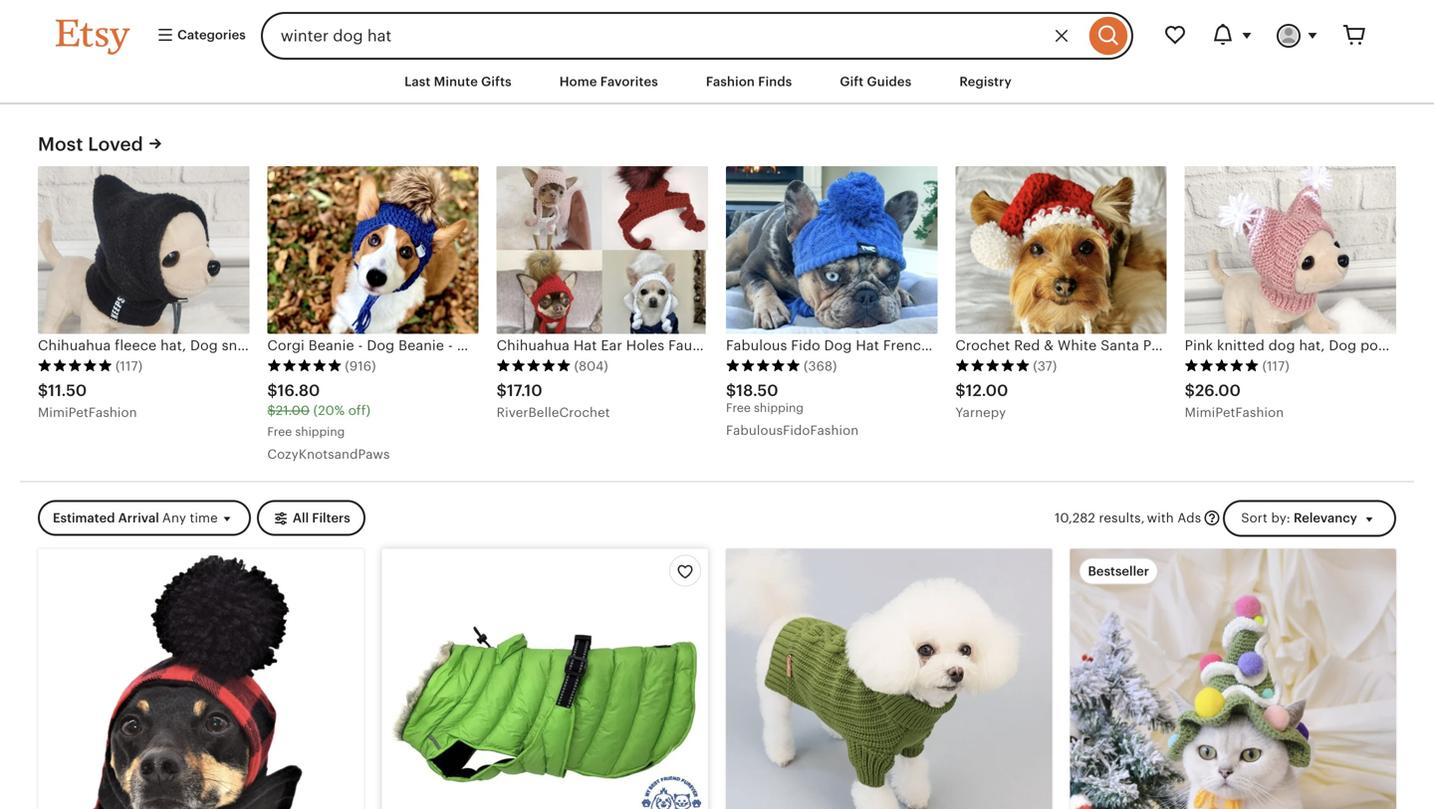Task type: describe. For each thing, give the bounding box(es) containing it.
chihuahua hat ear holes faux fur pom pom dog hat crochet
[[497, 338, 911, 354]]

with ads
[[1147, 511, 1201, 526]]

crochet
[[856, 338, 911, 354]]

knitted dog sweater with mini sleeves. keep your pup warm with cute turtleneck. ideal gift for the holidays or winter image
[[726, 549, 1052, 810]]

5 out of 5 stars image for 18.50
[[726, 359, 801, 373]]

estimated arrival any time
[[53, 511, 218, 526]]

categories banner
[[20, 0, 1414, 60]]

$ for 11.50
[[38, 382, 48, 400]]

mini dachshund fall red buffalo plaid hat, chiweenie warm cap, autumn small dog cap, chihuahua beanie, small dog gift set, dog pompom hat image
[[38, 549, 364, 810]]

$ for 16.80
[[267, 382, 278, 400]]

home
[[559, 74, 597, 89]]

5 out of 5 stars image for 26.00
[[1185, 359, 1260, 373]]

yarnepy
[[955, 405, 1006, 420]]

fashion
[[706, 74, 755, 89]]

(37)
[[1033, 359, 1057, 374]]

(804)
[[574, 359, 608, 374]]

faux
[[668, 338, 700, 354]]

all filters button
[[257, 501, 365, 537]]

last minute gifts
[[404, 74, 512, 89]]

10,282 results,
[[1055, 511, 1145, 526]]

bestseller link
[[1070, 549, 1396, 810]]

riverbellecrochet
[[497, 405, 610, 420]]

loved
[[88, 133, 143, 155]]

(368)
[[804, 359, 837, 374]]

$ 26.00 mimipetfashion
[[1185, 382, 1284, 420]]

last
[[404, 74, 431, 89]]

5 out of 5 stars image for 11.50
[[38, 359, 113, 373]]

home favorites
[[559, 74, 658, 89]]

16.80
[[278, 382, 320, 400]]

free inside $ 18.50 free shipping fabulousfidofashion
[[726, 401, 751, 415]]

$ 17.10 riverbellecrochet
[[497, 382, 610, 420]]

none search field inside the categories banner
[[261, 12, 1133, 60]]

menu bar containing last minute gifts
[[20, 60, 1414, 105]]

with
[[1147, 511, 1174, 526]]

home favorites link
[[544, 64, 673, 100]]

$ 12.00 yarnepy
[[955, 382, 1008, 420]]

$ 11.50 mimipetfashion
[[38, 382, 137, 420]]

21.00
[[276, 403, 310, 418]]

sort
[[1241, 511, 1268, 526]]

$ for 18.50
[[726, 382, 736, 400]]

bestseller
[[1088, 564, 1149, 579]]

fur
[[704, 338, 726, 354]]

filters
[[312, 511, 350, 526]]

(20%
[[313, 403, 345, 418]]

ads
[[1178, 511, 1201, 526]]

minute
[[434, 74, 478, 89]]

shipping inside $ 16.80 $ 21.00 (20% off) free shipping cozyknotsandpaws
[[295, 425, 345, 439]]

product video element for mini dachshund fall red buffalo plaid hat, chiweenie warm cap, autumn small dog cap, chihuahua beanie, small dog gift set, dog pompom hat image
[[38, 549, 364, 810]]

5 out of 5 stars image for 17.10
[[497, 359, 571, 373]]



Task type: locate. For each thing, give the bounding box(es) containing it.
fabulousfidofashion
[[726, 423, 859, 438]]

0 vertical spatial shipping
[[754, 401, 804, 415]]

1 horizontal spatial pom
[[763, 338, 793, 354]]

gift guides
[[840, 74, 912, 89]]

crochet red & white santa pet hat, christmas hat for dog, holiday cat clothes, gifts for dog mom, small winter dog accessories, cat mom gift image
[[955, 166, 1167, 334]]

2 hat from the left
[[829, 338, 852, 354]]

fashion finds
[[706, 74, 792, 89]]

all filters
[[293, 511, 350, 526]]

product video element for knitted dog sweater with mini sleeves. keep your pup warm with cute turtleneck. ideal gift for the holidays or winter image
[[726, 549, 1052, 810]]

$ inside $ 26.00 mimipetfashion
[[1185, 382, 1195, 400]]

(117) for 11.50
[[116, 359, 143, 374]]

$ for 26.00
[[1185, 382, 1195, 400]]

(117) for 26.00
[[1262, 359, 1290, 374]]

1 horizontal spatial mimipetfashion
[[1185, 405, 1284, 420]]

1 vertical spatial shipping
[[295, 425, 345, 439]]

shipping
[[754, 401, 804, 415], [295, 425, 345, 439]]

1 (117) from the left
[[116, 359, 143, 374]]

$ for 12.00
[[955, 382, 966, 400]]

$ inside the $ 11.50 mimipetfashion
[[38, 382, 48, 400]]

shipping up fabulousfidofashion
[[754, 401, 804, 415]]

1 horizontal spatial product video element
[[726, 549, 1052, 810]]

17.10
[[507, 382, 543, 400]]

$ for 17.10
[[497, 382, 507, 400]]

2 (117) from the left
[[1262, 359, 1290, 374]]

0 horizontal spatial pom
[[729, 338, 759, 354]]

5 out of 5 stars image up 26.00
[[1185, 359, 1260, 373]]

11.50
[[48, 382, 87, 400]]

2 5 out of 5 stars image from the left
[[267, 359, 342, 373]]

hat up (804) on the left of page
[[573, 338, 597, 354]]

mimipetfashion for 11.50
[[38, 405, 137, 420]]

fashion finds link
[[691, 64, 807, 100]]

guides
[[867, 74, 912, 89]]

$
[[38, 382, 48, 400], [267, 382, 278, 400], [497, 382, 507, 400], [726, 382, 736, 400], [955, 382, 966, 400], [1185, 382, 1195, 400], [267, 403, 276, 418]]

2 pom from the left
[[763, 338, 793, 354]]

1 vertical spatial free
[[267, 425, 292, 439]]

$ 16.80 $ 21.00 (20% off) free shipping cozyknotsandpaws
[[267, 382, 390, 462]]

most loved
[[38, 133, 143, 155]]

(117) up the $ 11.50 mimipetfashion
[[116, 359, 143, 374]]

sort by: relevancy
[[1241, 511, 1357, 526]]

any
[[162, 511, 186, 526]]

1 pom from the left
[[729, 338, 759, 354]]

5 out of 5 stars image down the "chihuahua"
[[497, 359, 571, 373]]

None search field
[[261, 12, 1133, 60]]

5 out of 5 stars image up 16.80
[[267, 359, 342, 373]]

5 out of 5 stars image up 11.50 on the left of page
[[38, 359, 113, 373]]

0 horizontal spatial mimipetfashion
[[38, 405, 137, 420]]

5 5 out of 5 stars image from the left
[[955, 359, 1030, 373]]

alpine extreme weather puffer coat for adventurous dogs image
[[382, 549, 708, 810]]

gifts
[[481, 74, 512, 89]]

18.50
[[736, 382, 778, 400]]

estimated
[[53, 511, 115, 526]]

chihuahua
[[497, 338, 570, 354]]

off)
[[348, 403, 371, 418]]

arrival
[[118, 511, 159, 526]]

26.00
[[1195, 382, 1241, 400]]

categories button
[[141, 18, 255, 54]]

5 out of 5 stars image
[[38, 359, 113, 373], [267, 359, 342, 373], [497, 359, 571, 373], [726, 359, 801, 373], [955, 359, 1030, 373], [1185, 359, 1260, 373]]

product video element
[[38, 549, 364, 810], [726, 549, 1052, 810]]

mimipetfashion
[[38, 405, 137, 420], [1185, 405, 1284, 420]]

$ 18.50 free shipping fabulousfidofashion
[[726, 382, 859, 438]]

0 vertical spatial free
[[726, 401, 751, 415]]

shipping down (20%
[[295, 425, 345, 439]]

2 mimipetfashion from the left
[[1185, 405, 1284, 420]]

hat up (368)
[[829, 338, 852, 354]]

gift
[[840, 74, 864, 89]]

relevancy
[[1294, 511, 1357, 526]]

dog
[[797, 338, 825, 354]]

1 horizontal spatial (117)
[[1262, 359, 1290, 374]]

gift guides link
[[825, 64, 927, 100]]

1 horizontal spatial free
[[726, 401, 751, 415]]

categories
[[174, 27, 246, 42]]

10,282
[[1055, 511, 1095, 526]]

last minute gifts link
[[389, 64, 527, 100]]

(117) up $ 26.00 mimipetfashion
[[1262, 359, 1290, 374]]

pom right "fur"
[[729, 338, 759, 354]]

finds
[[758, 74, 792, 89]]

most
[[38, 133, 83, 155]]

(117)
[[116, 359, 143, 374], [1262, 359, 1290, 374]]

free down 21.00
[[267, 425, 292, 439]]

chihuahua hat ear holes faux fur pom pom dog hat crochet image
[[497, 166, 708, 334]]

1 horizontal spatial hat
[[829, 338, 852, 354]]

ear
[[601, 338, 622, 354]]

0 horizontal spatial hat
[[573, 338, 597, 354]]

5 out of 5 stars image for 12.00
[[955, 359, 1030, 373]]

$ inside $ 18.50 free shipping fabulousfidofashion
[[726, 382, 736, 400]]

5 out of 5 stars image up 18.50
[[726, 359, 801, 373]]

mimipetfashion for 26.00
[[1185, 405, 1284, 420]]

time
[[190, 511, 218, 526]]

cozyknotsandpaws
[[267, 447, 390, 462]]

12.00
[[966, 382, 1008, 400]]

free down 18.50
[[726, 401, 751, 415]]

$ inside $ 12.00 yarnepy
[[955, 382, 966, 400]]

(916)
[[345, 359, 376, 374]]

0 horizontal spatial (117)
[[116, 359, 143, 374]]

5 out of 5 stars image up 12.00
[[955, 359, 1030, 373]]

corgi beanie - dog beanie - corgi hats - dog hat - dog beanie - fur baby beanies - hats for dogs - hats - corgis - pet hats image
[[267, 166, 479, 334]]

free
[[726, 401, 751, 415], [267, 425, 292, 439]]

1 hat from the left
[[573, 338, 597, 354]]

0 horizontal spatial product video element
[[38, 549, 364, 810]]

1 5 out of 5 stars image from the left
[[38, 359, 113, 373]]

hat
[[573, 338, 597, 354], [829, 338, 852, 354]]

shipping inside $ 18.50 free shipping fabulousfidofashion
[[754, 401, 804, 415]]

3 5 out of 5 stars image from the left
[[497, 359, 571, 373]]

most loved link
[[38, 131, 165, 157]]

1 mimipetfashion from the left
[[38, 405, 137, 420]]

pink knitted dog hat, dog pom pom hat, puppy hat, chihuahua hat, yorkie dog snood, gifts for pets, yorkie dog clothes, chihuahua clothing image
[[1185, 166, 1396, 334]]

registry
[[959, 74, 1012, 89]]

2 product video element from the left
[[726, 549, 1052, 810]]

Search for anything text field
[[261, 12, 1085, 60]]

menu bar
[[20, 60, 1414, 105]]

mimipetfashion down 11.50 on the left of page
[[38, 405, 137, 420]]

festive spinning christmas tree pet hat - magical holiday wear for pets! image
[[1070, 549, 1396, 810]]

registry link
[[944, 64, 1027, 100]]

4 5 out of 5 stars image from the left
[[726, 359, 801, 373]]

$ inside $ 17.10 riverbellecrochet
[[497, 382, 507, 400]]

holes
[[626, 338, 665, 354]]

0 horizontal spatial shipping
[[295, 425, 345, 439]]

by:
[[1271, 511, 1291, 526]]

favorites
[[600, 74, 658, 89]]

results,
[[1099, 511, 1145, 526]]

1 product video element from the left
[[38, 549, 364, 810]]

1 horizontal spatial shipping
[[754, 401, 804, 415]]

6 5 out of 5 stars image from the left
[[1185, 359, 1260, 373]]

all
[[293, 511, 309, 526]]

free inside $ 16.80 $ 21.00 (20% off) free shipping cozyknotsandpaws
[[267, 425, 292, 439]]

fabulous fido dog hat french bulldog clothes dog beanie bulldog hats warm & cozy dog accessories in red, blue, aqua, beige; sizes xs s m l image
[[726, 166, 937, 334]]

0 horizontal spatial free
[[267, 425, 292, 439]]

pom
[[729, 338, 759, 354], [763, 338, 793, 354]]

mimipetfashion down 26.00
[[1185, 405, 1284, 420]]

pom left dog
[[763, 338, 793, 354]]

chihuahua fleece hat, dog snood, dog hat, winter pet hat, black dog hat image
[[38, 166, 249, 334]]



Task type: vqa. For each thing, say whether or not it's contained in the screenshot.
$
yes



